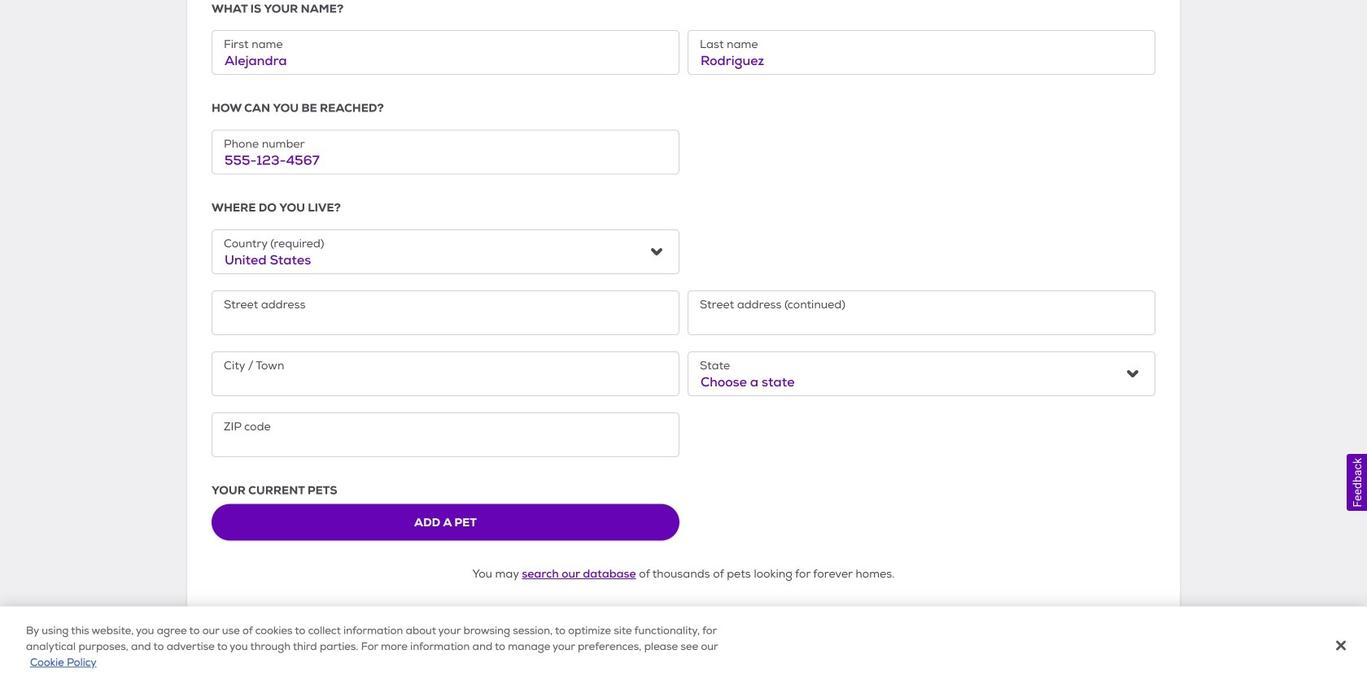 Task type: locate. For each thing, give the bounding box(es) containing it.
footer
[[0, 641, 1367, 689]]

None text field
[[212, 30, 680, 75], [212, 130, 680, 175], [212, 30, 680, 75], [212, 130, 680, 175]]

privacy alert dialog
[[0, 607, 1367, 689]]

None text field
[[688, 30, 1156, 75], [212, 291, 680, 335], [688, 291, 1156, 335], [212, 352, 680, 396], [212, 413, 680, 457], [688, 30, 1156, 75], [212, 291, 680, 335], [688, 291, 1156, 335], [212, 352, 680, 396], [212, 413, 680, 457]]

purina your pet, our passion image
[[0, 651, 1367, 667]]



Task type: vqa. For each thing, say whether or not it's contained in the screenshot.
PJ, adoptable Dog, Adult Female Husky & Pit Bull Terrier Mix, 27 miles away. image
no



